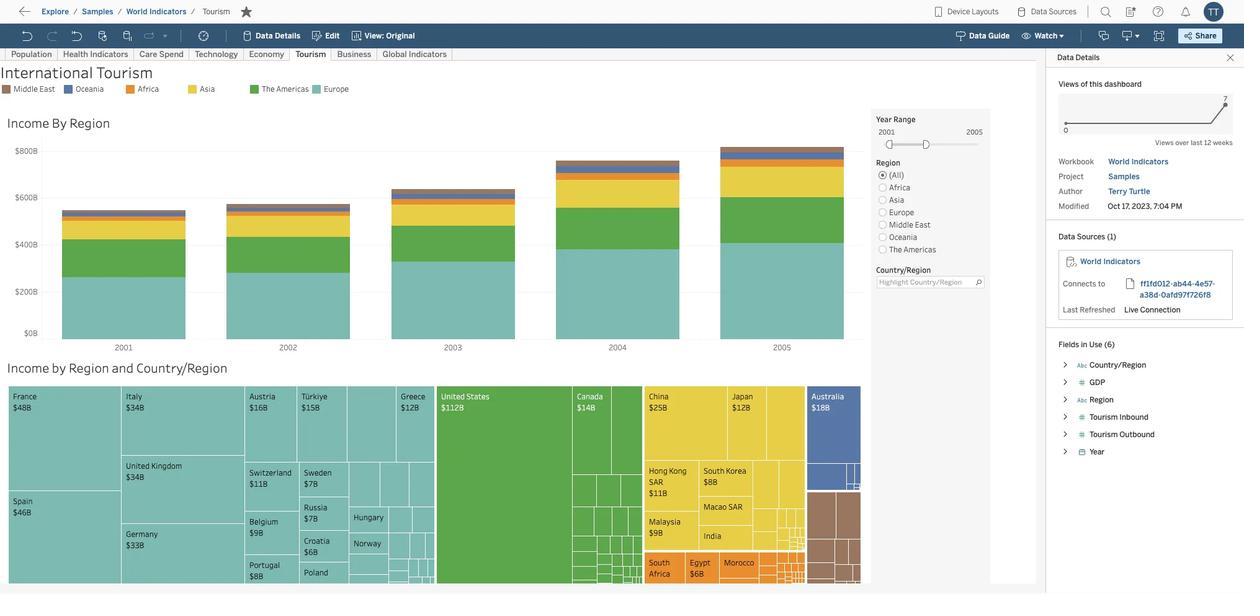 Task type: describe. For each thing, give the bounding box(es) containing it.
tourism
[[203, 7, 230, 16]]

to
[[56, 9, 66, 21]]

skip to content
[[32, 9, 107, 21]]

indicators
[[150, 7, 187, 16]]

2 / from the left
[[118, 7, 122, 16]]

1 / from the left
[[73, 7, 78, 16]]

tourism element
[[199, 7, 234, 16]]

3 / from the left
[[191, 7, 195, 16]]



Task type: locate. For each thing, give the bounding box(es) containing it.
samples link
[[81, 7, 114, 17]]

explore / samples / world indicators /
[[42, 7, 195, 16]]

content
[[68, 9, 107, 21]]

2 horizontal spatial /
[[191, 7, 195, 16]]

1 horizontal spatial /
[[118, 7, 122, 16]]

/
[[73, 7, 78, 16], [118, 7, 122, 16], [191, 7, 195, 16]]

0 horizontal spatial /
[[73, 7, 78, 16]]

samples
[[82, 7, 113, 16]]

/ right to
[[73, 7, 78, 16]]

explore
[[42, 7, 69, 16]]

explore link
[[41, 7, 70, 17]]

skip
[[32, 9, 53, 21]]

skip to content link
[[30, 7, 127, 23]]

/ left world
[[118, 7, 122, 16]]

world
[[126, 7, 148, 16]]

/ left tourism
[[191, 7, 195, 16]]

world indicators link
[[126, 7, 187, 17]]



Task type: vqa. For each thing, say whether or not it's contained in the screenshot.
THE SHARED WITH ME
no



